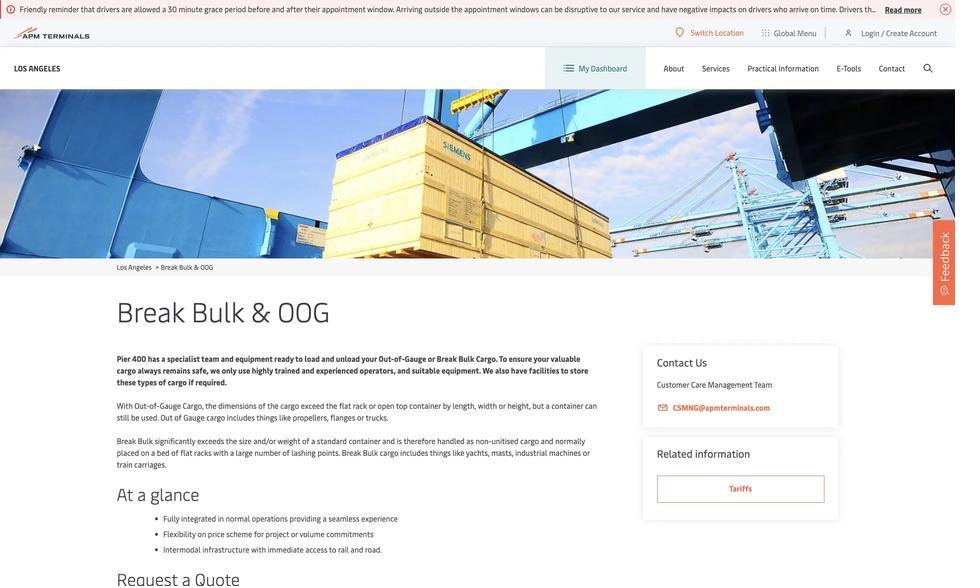 Task type: locate. For each thing, give the bounding box(es) containing it.
contact
[[879, 63, 906, 73], [657, 355, 693, 369]]

0 horizontal spatial have
[[511, 365, 528, 376]]

but
[[533, 400, 544, 411]]

to
[[499, 353, 507, 364]]

and/or
[[254, 436, 276, 446]]

their right after at the top left
[[305, 4, 320, 14]]

a left the 30
[[162, 4, 166, 14]]

glance
[[150, 482, 199, 505]]

cargo up industrial
[[521, 436, 539, 446]]

los
[[14, 63, 27, 73], [117, 263, 127, 272]]

of- up operators,
[[394, 353, 405, 364]]

can
[[541, 4, 553, 14], [585, 400, 597, 411]]

with down exceeds
[[214, 447, 228, 458]]

1 horizontal spatial gauge
[[184, 412, 205, 423]]

0 horizontal spatial container
[[349, 436, 381, 446]]

2 outside from the left
[[902, 4, 927, 14]]

customer care management team
[[657, 379, 773, 390]]

and down load
[[302, 365, 315, 376]]

1 vertical spatial gauge
[[160, 400, 181, 411]]

2 vertical spatial gauge
[[184, 412, 205, 423]]

0 horizontal spatial oog
[[201, 263, 213, 272]]

providing
[[290, 513, 321, 524]]

contact us
[[657, 355, 707, 369]]

0 horizontal spatial appointment
[[322, 4, 366, 14]]

e-tools button
[[837, 47, 862, 89]]

their left app
[[929, 4, 944, 14]]

1 horizontal spatial your
[[534, 353, 549, 364]]

tools
[[844, 63, 862, 73]]

0 horizontal spatial can
[[541, 4, 553, 14]]

0 vertical spatial with
[[214, 447, 228, 458]]

drivers left are
[[97, 4, 120, 14]]

out- up used.
[[135, 400, 150, 411]]

exceeds
[[197, 436, 224, 446]]

like up 'weight'
[[279, 412, 291, 423]]

flanges
[[331, 412, 355, 423]]

1 horizontal spatial their
[[929, 4, 944, 14]]

1 horizontal spatial los
[[117, 263, 127, 272]]

0 horizontal spatial of-
[[150, 400, 160, 411]]

container down trucks.
[[349, 436, 381, 446]]

price
[[208, 529, 225, 539]]

break inside 'pier 400 has a specialist team and equipment ready to load and unload your out-of-gauge or break bulk cargo. to ensure your valuable cargo always remains safe, we only use highly trained and experienced operators, and suitable equipment. we also have facilities to store these types of cargo if required.'
[[437, 353, 457, 364]]

switch location button
[[676, 27, 744, 38]]

outside up account
[[902, 4, 927, 14]]

e-
[[837, 63, 844, 73]]

of
[[159, 377, 166, 387], [259, 400, 266, 411], [174, 412, 182, 423], [302, 436, 310, 446], [171, 447, 179, 458], [283, 447, 290, 458]]

outside right arriving
[[425, 4, 450, 14]]

0 vertical spatial have
[[662, 4, 678, 14]]

appointment left window.
[[322, 4, 366, 14]]

a left "bed"
[[151, 447, 155, 458]]

can right windows
[[541, 4, 553, 14]]

our
[[609, 4, 620, 14]]

1 horizontal spatial be
[[555, 4, 563, 14]]

customer
[[657, 379, 690, 390]]

0 vertical spatial gauge
[[405, 353, 426, 364]]

container left by
[[410, 400, 441, 411]]

of-
[[394, 353, 405, 364], [150, 400, 160, 411]]

cargo up these
[[117, 365, 136, 376]]

1 vertical spatial with
[[251, 544, 266, 555]]

0 horizontal spatial your
[[362, 353, 377, 364]]

propellers,
[[293, 412, 329, 423]]

e-tools
[[837, 63, 862, 73]]

2 arrive from the left
[[881, 4, 900, 14]]

2 drivers from the left
[[749, 4, 772, 14]]

that right reminder
[[81, 4, 95, 14]]

experienced
[[316, 365, 358, 376]]

0 vertical spatial out-
[[379, 353, 394, 364]]

0 vertical spatial contact
[[879, 63, 906, 73]]

on right impacts
[[738, 4, 747, 14]]

and
[[272, 4, 285, 14], [647, 4, 660, 14], [221, 353, 234, 364], [322, 353, 334, 364], [302, 365, 315, 376], [398, 365, 410, 376], [383, 436, 395, 446], [541, 436, 554, 446], [351, 544, 363, 555]]

oog
[[201, 263, 213, 272], [278, 292, 330, 329]]

these
[[117, 377, 136, 387]]

can down store
[[585, 400, 597, 411]]

arrive right who at the right of the page
[[790, 4, 809, 14]]

appointment
[[322, 4, 366, 14], [464, 4, 508, 14]]

1 horizontal spatial like
[[453, 447, 465, 458]]

rail
[[338, 544, 349, 555]]

a up "lashing"
[[311, 436, 315, 446]]

break down >
[[117, 292, 185, 329]]

flat down significantly
[[180, 447, 192, 458]]

1 vertical spatial los angeles link
[[117, 263, 152, 272]]

1 horizontal spatial that
[[865, 4, 879, 14]]

safe,
[[192, 365, 209, 376]]

size
[[239, 436, 252, 446]]

required.
[[196, 377, 227, 387]]

0 horizontal spatial los angeles link
[[14, 62, 60, 74]]

1 horizontal spatial angeles
[[128, 263, 152, 272]]

minute
[[179, 4, 203, 14]]

a right but
[[546, 400, 550, 411]]

1 horizontal spatial out-
[[379, 353, 394, 364]]

ensure
[[509, 353, 532, 364]]

1 horizontal spatial arrive
[[881, 4, 900, 14]]

login / create account link
[[844, 19, 938, 47]]

things inside "break bulk significantly exceeds the size and/or weight of a standard container and is therefore handled as non-unitised cargo and normally placed on a bed of flat racks with a large number of lashing points. break bulk cargo includes things like yachts, masts, industrial machines or train carriages."
[[430, 447, 451, 458]]

cargo
[[117, 365, 136, 376], [168, 377, 187, 387], [281, 400, 299, 411], [206, 412, 225, 423], [521, 436, 539, 446], [380, 447, 399, 458]]

of- inside with out-of-gauge cargo, the dimensions of the cargo exceed the flat rack or open top container by length, width or height, but a container can still be used. out of gauge cargo includes things like propellers, flanges or trucks.
[[150, 400, 160, 411]]

negative
[[679, 4, 708, 14]]

includes down dimensions
[[227, 412, 255, 423]]

1 vertical spatial flat
[[180, 447, 192, 458]]

1 vertical spatial be
[[131, 412, 139, 423]]

1 your from the left
[[362, 353, 377, 364]]

on up 'carriages.'
[[141, 447, 149, 458]]

angeles for los angeles
[[29, 63, 60, 73]]

1 horizontal spatial includes
[[401, 447, 428, 458]]

contact up customer
[[657, 355, 693, 369]]

0 vertical spatial &
[[194, 263, 199, 272]]

1 horizontal spatial have
[[662, 4, 678, 14]]

a right has
[[161, 353, 165, 364]]

0 horizontal spatial contact
[[657, 355, 693, 369]]

1 horizontal spatial of-
[[394, 353, 405, 364]]

0 vertical spatial angeles
[[29, 63, 60, 73]]

1 that from the left
[[81, 4, 95, 14]]

0 horizontal spatial includes
[[227, 412, 255, 423]]

1 vertical spatial things
[[430, 447, 451, 458]]

0 vertical spatial be
[[555, 4, 563, 14]]

0 horizontal spatial like
[[279, 412, 291, 423]]

things
[[257, 412, 278, 423], [430, 447, 451, 458]]

1 horizontal spatial outside
[[902, 4, 927, 14]]

or inside "break bulk significantly exceeds the size and/or weight of a standard container and is therefore handled as non-unitised cargo and normally placed on a bed of flat racks with a large number of lashing points. break bulk cargo includes things like yachts, masts, industrial machines or train carriages."
[[583, 447, 590, 458]]

to left rail at the bottom left
[[329, 544, 336, 555]]

login / create account
[[862, 27, 938, 38]]

1 horizontal spatial &
[[251, 292, 271, 329]]

things up and/or
[[257, 412, 278, 423]]

team
[[755, 379, 773, 390]]

bulk
[[179, 263, 192, 272], [192, 292, 244, 329], [459, 353, 475, 364], [138, 436, 153, 446], [363, 447, 378, 458]]

0 horizontal spatial with
[[214, 447, 228, 458]]

login
[[862, 27, 880, 38]]

0 vertical spatial los
[[14, 63, 27, 73]]

1 vertical spatial los
[[117, 263, 127, 272]]

that right drivers
[[865, 4, 879, 14]]

1 vertical spatial out-
[[135, 400, 150, 411]]

be right still
[[131, 412, 139, 423]]

0 horizontal spatial out-
[[135, 400, 150, 411]]

gauge up out
[[160, 400, 181, 411]]

contact button
[[879, 47, 906, 89]]

allowed
[[134, 4, 160, 14]]

us
[[696, 355, 707, 369]]

gauge up suitable in the left of the page
[[405, 353, 426, 364]]

your up operators,
[[362, 353, 377, 364]]

1 drivers from the left
[[97, 4, 120, 14]]

1 vertical spatial contact
[[657, 355, 693, 369]]

disruptive
[[565, 4, 598, 14]]

1 vertical spatial have
[[511, 365, 528, 376]]

1 vertical spatial includes
[[401, 447, 428, 458]]

masts,
[[492, 447, 514, 458]]

1 horizontal spatial drivers
[[749, 4, 772, 14]]

0 vertical spatial things
[[257, 412, 278, 423]]

2 your from the left
[[534, 353, 549, 364]]

things down the handled
[[430, 447, 451, 458]]

a left large
[[230, 447, 234, 458]]

0 horizontal spatial their
[[305, 4, 320, 14]]

of- up used.
[[150, 400, 160, 411]]

or up suitable in the left of the page
[[428, 353, 435, 364]]

container
[[410, 400, 441, 411], [552, 400, 584, 411], [349, 436, 381, 446]]

0 horizontal spatial flat
[[180, 447, 192, 458]]

normal
[[226, 513, 250, 524]]

my dashboard button
[[564, 47, 627, 89]]

0 horizontal spatial outside
[[425, 4, 450, 14]]

0 vertical spatial of-
[[394, 353, 405, 364]]

out- up operators,
[[379, 353, 394, 364]]

2 their from the left
[[929, 4, 944, 14]]

0 horizontal spatial drivers
[[97, 4, 120, 14]]

break bulk & oog
[[117, 292, 330, 329]]

container right but
[[552, 400, 584, 411]]

or right width
[[499, 400, 506, 411]]

like down the handled
[[453, 447, 465, 458]]

400
[[132, 353, 146, 364]]

be
[[555, 4, 563, 14], [131, 412, 139, 423]]

1 horizontal spatial oog
[[278, 292, 330, 329]]

and right rail at the bottom left
[[351, 544, 363, 555]]

appointment left windows
[[464, 4, 508, 14]]

drivers left who at the right of the page
[[749, 4, 772, 14]]

like inside "break bulk significantly exceeds the size and/or weight of a standard container and is therefore handled as non-unitised cargo and normally placed on a bed of flat racks with a large number of lashing points. break bulk cargo includes things like yachts, masts, industrial machines or train carriages."
[[453, 447, 465, 458]]

includes down therefore
[[401, 447, 428, 458]]

1 horizontal spatial flat
[[339, 400, 351, 411]]

global menu
[[774, 27, 817, 38]]

before
[[248, 4, 270, 14]]

we
[[483, 365, 494, 376]]

after
[[286, 4, 303, 14]]

with down for
[[251, 544, 266, 555]]

for
[[254, 529, 264, 539]]

flat up flanges
[[339, 400, 351, 411]]

container inside "break bulk significantly exceeds the size and/or weight of a standard container and is therefore handled as non-unitised cargo and normally placed on a bed of flat racks with a large number of lashing points. break bulk cargo includes things like yachts, masts, industrial machines or train carriages."
[[349, 436, 381, 446]]

angeles for los angeles > break bulk & oog
[[128, 263, 152, 272]]

of- inside 'pier 400 has a specialist team and equipment ready to load and unload your out-of-gauge or break bulk cargo. to ensure your valuable cargo always remains safe, we only use highly trained and experienced operators, and suitable equipment. we also have facilities to store these types of cargo if required.'
[[394, 353, 405, 364]]

1 horizontal spatial can
[[585, 400, 597, 411]]

0 vertical spatial like
[[279, 412, 291, 423]]

your up facilities
[[534, 353, 549, 364]]

things inside with out-of-gauge cargo, the dimensions of the cargo exceed the flat rack or open top container by length, width or height, but a container can still be used. out of gauge cargo includes things like propellers, flanges or trucks.
[[257, 412, 278, 423]]

have left negative at the right
[[662, 4, 678, 14]]

1 horizontal spatial things
[[430, 447, 451, 458]]

cargo down is
[[380, 447, 399, 458]]

their
[[305, 4, 320, 14], [929, 4, 944, 14]]

1 vertical spatial of-
[[150, 400, 160, 411]]

contact for contact us
[[657, 355, 693, 369]]

train
[[117, 459, 133, 470]]

0 vertical spatial los angeles link
[[14, 62, 60, 74]]

0 vertical spatial flat
[[339, 400, 351, 411]]

1 vertical spatial like
[[453, 447, 465, 458]]

0 horizontal spatial be
[[131, 412, 139, 423]]

1 their from the left
[[305, 4, 320, 14]]

close alert image
[[941, 4, 952, 15]]

suitable
[[412, 365, 440, 376]]

app
[[946, 4, 956, 14]]

0 horizontal spatial los
[[14, 63, 27, 73]]

read more
[[885, 4, 922, 14]]

0 vertical spatial includes
[[227, 412, 255, 423]]

0 horizontal spatial that
[[81, 4, 95, 14]]

cargo down remains
[[168, 377, 187, 387]]

have
[[662, 4, 678, 14], [511, 365, 528, 376]]

los for los angeles > break bulk & oog
[[117, 263, 127, 272]]

1 horizontal spatial appointment
[[464, 4, 508, 14]]

0 horizontal spatial things
[[257, 412, 278, 423]]

break up equipment.
[[437, 353, 457, 364]]

and up experienced
[[322, 353, 334, 364]]

out-
[[379, 353, 394, 364], [135, 400, 150, 411]]

of right types
[[159, 377, 166, 387]]

are
[[122, 4, 132, 14]]

contact down the login / create account link
[[879, 63, 906, 73]]

los angeles link
[[14, 62, 60, 74], [117, 263, 152, 272]]

1 vertical spatial can
[[585, 400, 597, 411]]

have down ensure
[[511, 365, 528, 376]]

flat
[[339, 400, 351, 411], [180, 447, 192, 458]]

be left disruptive
[[555, 4, 563, 14]]

and left after at the top left
[[272, 4, 285, 14]]

racks
[[194, 447, 212, 458]]

1 horizontal spatial contact
[[879, 63, 906, 73]]

2 horizontal spatial gauge
[[405, 353, 426, 364]]

1 vertical spatial angeles
[[128, 263, 152, 272]]

on left price
[[198, 529, 206, 539]]

exceed
[[301, 400, 325, 411]]

cargo up exceeds
[[206, 412, 225, 423]]

angeles
[[29, 63, 60, 73], [128, 263, 152, 272]]

time.
[[821, 4, 838, 14]]

gauge
[[405, 353, 426, 364], [160, 400, 181, 411], [184, 412, 205, 423]]

facilities
[[529, 365, 560, 376]]

to left our
[[600, 4, 607, 14]]

gauge down 'cargo,'
[[184, 412, 205, 423]]

break right the points.
[[342, 447, 361, 458]]

0 horizontal spatial angeles
[[29, 63, 60, 73]]

or down normally
[[583, 447, 590, 458]]

as
[[467, 436, 474, 446]]

2 that from the left
[[865, 4, 879, 14]]

arrive left more
[[881, 4, 900, 14]]

0 horizontal spatial arrive
[[790, 4, 809, 14]]



Task type: vqa. For each thing, say whether or not it's contained in the screenshot.
vessel
no



Task type: describe. For each thing, give the bounding box(es) containing it.
the inside "break bulk significantly exceeds the size and/or weight of a standard container and is therefore handled as non-unitised cargo and normally placed on a bed of flat racks with a large number of lashing points. break bulk cargo includes things like yachts, masts, industrial machines or train carriages."
[[226, 436, 237, 446]]

related information
[[657, 447, 751, 461]]

to left load
[[295, 353, 303, 364]]

1 vertical spatial oog
[[278, 292, 330, 329]]

used.
[[141, 412, 159, 423]]

location
[[715, 27, 744, 38]]

load
[[305, 353, 320, 364]]

break up "placed"
[[117, 436, 136, 446]]

therefore
[[404, 436, 436, 446]]

rack
[[353, 400, 367, 411]]

a left seamless
[[323, 513, 327, 524]]

always
[[138, 365, 161, 376]]

of down 'weight'
[[283, 447, 290, 458]]

specialist
[[167, 353, 200, 364]]

of right "bed"
[[171, 447, 179, 458]]

1 vertical spatial &
[[251, 292, 271, 329]]

of up "lashing"
[[302, 436, 310, 446]]

seamless
[[329, 513, 360, 524]]

be inside with out-of-gauge cargo, the dimensions of the cargo exceed the flat rack or open top container by length, width or height, but a container can still be used. out of gauge cargo includes things like propellers, flanges or trucks.
[[131, 412, 139, 423]]

los for los angeles
[[14, 63, 27, 73]]

0 horizontal spatial gauge
[[160, 400, 181, 411]]

1 horizontal spatial los angeles link
[[117, 263, 152, 272]]

length,
[[453, 400, 476, 411]]

trucks.
[[366, 412, 389, 423]]

read more button
[[885, 3, 922, 15]]

and right service
[[647, 4, 660, 14]]

2 horizontal spatial container
[[552, 400, 584, 411]]

0 vertical spatial oog
[[201, 263, 213, 272]]

1 horizontal spatial with
[[251, 544, 266, 555]]

of right out
[[174, 412, 182, 423]]

arriving
[[396, 4, 423, 14]]

height,
[[508, 400, 531, 411]]

a right at
[[137, 482, 146, 505]]

industrial
[[515, 447, 547, 458]]

los angeles > break bulk & oog
[[117, 263, 213, 272]]

2 appointment from the left
[[464, 4, 508, 14]]

ready
[[274, 353, 294, 364]]

>
[[156, 263, 159, 272]]

or down rack at the left bottom of the page
[[357, 412, 364, 423]]

at
[[117, 482, 133, 505]]

reminder
[[49, 4, 79, 14]]

fully integrated in normal operations providing a seamless experience
[[163, 513, 398, 524]]

or right rack at the left bottom of the page
[[369, 400, 376, 411]]

team
[[201, 353, 219, 364]]

csmng@apmterminals.com
[[673, 402, 770, 413]]

equipment.
[[442, 365, 481, 376]]

like inside with out-of-gauge cargo, the dimensions of the cargo exceed the flat rack or open top container by length, width or height, but a container can still be used. out of gauge cargo includes things like propellers, flanges or trucks.
[[279, 412, 291, 423]]

lashing
[[292, 447, 316, 458]]

information
[[779, 63, 819, 73]]

more
[[904, 4, 922, 14]]

practical information button
[[748, 47, 819, 89]]

flat inside "break bulk significantly exceeds the size and/or weight of a standard container and is therefore handled as non-unitised cargo and normally placed on a bed of flat racks with a large number of lashing points. break bulk cargo includes things like yachts, masts, industrial machines or train carriages."
[[180, 447, 192, 458]]

cargo left exceed
[[281, 400, 299, 411]]

dimensions
[[218, 400, 257, 411]]

infrastructure
[[203, 544, 250, 555]]

includes inside "break bulk significantly exceeds the size and/or weight of a standard container and is therefore handled as non-unitised cargo and normally placed on a bed of flat racks with a large number of lashing points. break bulk cargo includes things like yachts, masts, industrial machines or train carriages."
[[401, 447, 428, 458]]

contact for contact
[[879, 63, 906, 73]]

of inside 'pier 400 has a specialist team and equipment ready to load and unload your out-of-gauge or break bulk cargo. to ensure your valuable cargo always remains safe, we only use highly trained and experienced operators, and suitable equipment. we also have facilities to store these types of cargo if required.'
[[159, 377, 166, 387]]

service
[[622, 4, 646, 14]]

feedback
[[937, 232, 953, 282]]

1 horizontal spatial container
[[410, 400, 441, 411]]

a inside with out-of-gauge cargo, the dimensions of the cargo exceed the flat rack or open top container by length, width or height, but a container can still be used. out of gauge cargo includes things like propellers, flanges or trucks.
[[546, 400, 550, 411]]

valuable
[[551, 353, 581, 364]]

flexibility on price scheme for project or volume commitments
[[163, 529, 374, 539]]

account
[[910, 27, 938, 38]]

out- inside 'pier 400 has a specialist team and equipment ready to load and unload your out-of-gauge or break bulk cargo. to ensure your valuable cargo always remains safe, we only use highly trained and experienced operators, and suitable equipment. we also have facilities to store these types of cargo if required.'
[[379, 353, 394, 364]]

fully
[[163, 513, 179, 524]]

break right >
[[161, 263, 178, 272]]

or inside 'pier 400 has a specialist team and equipment ready to load and unload your out-of-gauge or break bulk cargo. to ensure your valuable cargo always remains safe, we only use highly trained and experienced operators, and suitable equipment. we also have facilities to store these types of cargo if required.'
[[428, 353, 435, 364]]

management
[[708, 379, 753, 390]]

at a glance
[[117, 482, 199, 505]]

gauge inside 'pier 400 has a specialist team and equipment ready to load and unload your out-of-gauge or break bulk cargo. to ensure your valuable cargo always remains safe, we only use highly trained and experienced operators, and suitable equipment. we also have facilities to store these types of cargo if required.'
[[405, 353, 426, 364]]

about button
[[664, 47, 685, 89]]

includes inside with out-of-gauge cargo, the dimensions of the cargo exceed the flat rack or open top container by length, width or height, but a container can still be used. out of gauge cargo includes things like propellers, flanges or trucks.
[[227, 412, 255, 423]]

standard
[[317, 436, 347, 446]]

handled
[[438, 436, 465, 446]]

weight
[[278, 436, 300, 446]]

create
[[887, 27, 908, 38]]

and left suitable in the left of the page
[[398, 365, 410, 376]]

large
[[236, 447, 253, 458]]

about
[[664, 63, 685, 73]]

intermodal infrastructure with immediate access to rail and road.
[[163, 544, 382, 555]]

normally
[[556, 436, 585, 446]]

practical
[[748, 63, 777, 73]]

of right dimensions
[[259, 400, 266, 411]]

flat inside with out-of-gauge cargo, the dimensions of the cargo exceed the flat rack or open top container by length, width or height, but a container can still be used. out of gauge cargo includes things like propellers, flanges or trucks.
[[339, 400, 351, 411]]

types
[[138, 377, 157, 387]]

in
[[218, 513, 224, 524]]

unitised
[[492, 436, 519, 446]]

out- inside with out-of-gauge cargo, the dimensions of the cargo exceed the flat rack or open top container by length, width or height, but a container can still be used. out of gauge cargo includes things like propellers, flanges or trucks.
[[135, 400, 150, 411]]

global
[[774, 27, 796, 38]]

to down valuable
[[561, 365, 569, 376]]

width
[[478, 400, 497, 411]]

equipment
[[235, 353, 273, 364]]

commitments
[[327, 529, 374, 539]]

if
[[189, 377, 194, 387]]

grace
[[204, 4, 223, 14]]

1 appointment from the left
[[322, 4, 366, 14]]

switch location
[[691, 27, 744, 38]]

can inside with out-of-gauge cargo, the dimensions of the cargo exceed the flat rack or open top container by length, width or height, but a container can still be used. out of gauge cargo includes things like propellers, flanges or trucks.
[[585, 400, 597, 411]]

or right the project
[[291, 529, 298, 539]]

menu
[[798, 27, 817, 38]]

1 outside from the left
[[425, 4, 450, 14]]

on left "time."
[[811, 4, 819, 14]]

also
[[495, 365, 510, 376]]

global menu button
[[754, 19, 826, 47]]

store
[[570, 365, 589, 376]]

highly
[[252, 365, 273, 376]]

0 horizontal spatial &
[[194, 263, 199, 272]]

/
[[882, 27, 885, 38]]

scheme
[[226, 529, 252, 539]]

window.
[[367, 4, 395, 14]]

30
[[168, 4, 177, 14]]

is
[[397, 436, 402, 446]]

and up only
[[221, 353, 234, 364]]

and up industrial
[[541, 436, 554, 446]]

on inside "break bulk significantly exceeds the size and/or weight of a standard container and is therefore handled as non-unitised cargo and normally placed on a bed of flat racks with a large number of lashing points. break bulk cargo includes things like yachts, masts, industrial machines or train carriages."
[[141, 447, 149, 458]]

placed
[[117, 447, 139, 458]]

cargo.
[[476, 353, 498, 364]]

bed
[[157, 447, 170, 458]]

0 vertical spatial can
[[541, 4, 553, 14]]

friendly
[[20, 4, 47, 14]]

with inside "break bulk significantly exceeds the size and/or weight of a standard container and is therefore handled as non-unitised cargo and normally placed on a bed of flat racks with a large number of lashing points. break bulk cargo includes things like yachts, masts, industrial machines or train carriages."
[[214, 447, 228, 458]]

feedback button
[[933, 220, 956, 305]]

break bulk image
[[0, 89, 956, 259]]

a inside 'pier 400 has a specialist team and equipment ready to load and unload your out-of-gauge or break bulk cargo. to ensure your valuable cargo always remains safe, we only use highly trained and experienced operators, and suitable equipment. we also have facilities to store these types of cargo if required.'
[[161, 353, 165, 364]]

use
[[238, 365, 250, 376]]

services
[[703, 63, 730, 73]]

and left is
[[383, 436, 395, 446]]

csmng@apmterminals.com link
[[657, 402, 825, 414]]

have inside 'pier 400 has a specialist team and equipment ready to load and unload your out-of-gauge or break bulk cargo. to ensure your valuable cargo always remains safe, we only use highly trained and experienced operators, and suitable equipment. we also have facilities to store these types of cargo if required.'
[[511, 365, 528, 376]]

drivers
[[840, 4, 863, 14]]

1 arrive from the left
[[790, 4, 809, 14]]

remains
[[163, 365, 190, 376]]

bulk inside 'pier 400 has a specialist team and equipment ready to load and unload your out-of-gauge or break bulk cargo. to ensure your valuable cargo always remains safe, we only use highly trained and experienced operators, and suitable equipment. we also have facilities to store these types of cargo if required.'
[[459, 353, 475, 364]]

my dashboard
[[579, 63, 627, 73]]

practical information
[[748, 63, 819, 73]]

with out-of-gauge cargo, the dimensions of the cargo exceed the flat rack or open top container by length, width or height, but a container can still be used. out of gauge cargo includes things like propellers, flanges or trucks.
[[117, 400, 597, 423]]

carriages.
[[134, 459, 167, 470]]

we
[[210, 365, 220, 376]]



